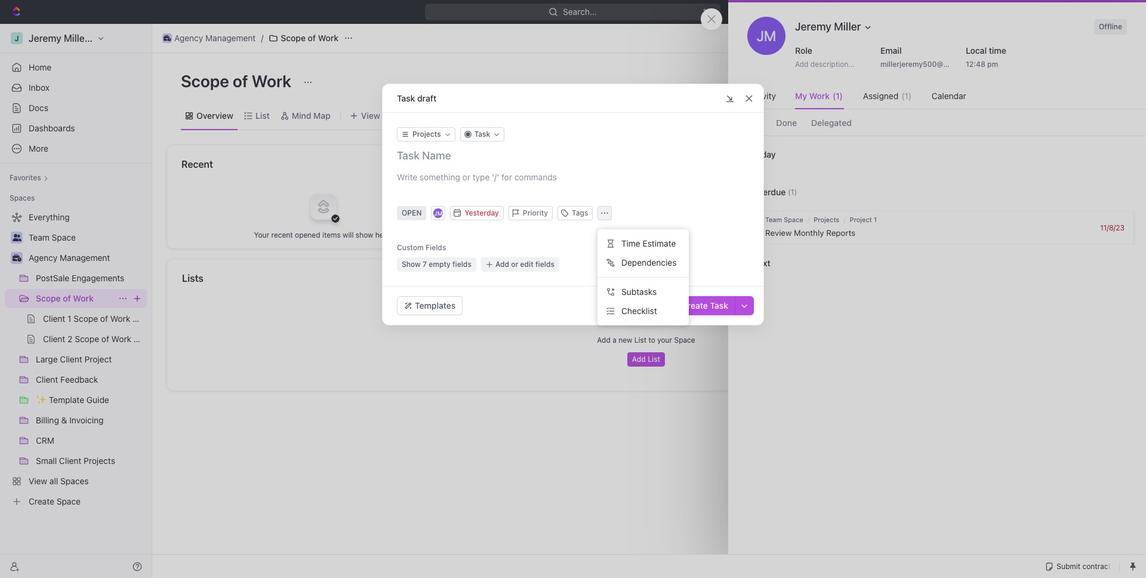 Task type: locate. For each thing, give the bounding box(es) containing it.
docs link
[[5, 99, 147, 118]]

add
[[796, 60, 809, 69], [496, 260, 510, 269], [598, 336, 611, 345], [633, 355, 646, 364]]

list down the add a new list to your space
[[648, 355, 661, 364]]

1 vertical spatial 1
[[546, 197, 550, 207]]

client for client 1 project b scope of work
[[522, 197, 544, 207]]

1 vertical spatial scope of work link
[[36, 289, 114, 308]]

client for client 1 project a scope of work
[[522, 178, 544, 188]]

2 vertical spatial list
[[648, 355, 661, 364]]

checklist
[[622, 306, 658, 316]]

your
[[254, 230, 269, 239]]

3 client from the top
[[522, 216, 544, 226]]

add down the add a new list to your space
[[633, 355, 646, 364]]

scope of work link
[[266, 31, 342, 45], [36, 289, 114, 308]]

add left or
[[496, 260, 510, 269]]

agency inside the sidebar navigation
[[29, 253, 58, 263]]

home
[[29, 62, 52, 72]]

0 horizontal spatial agency
[[29, 253, 58, 263]]

1 🤝 from the top
[[505, 179, 514, 188]]

add list button
[[628, 352, 666, 367]]

project left a
[[552, 178, 579, 188]]

dashboards
[[29, 123, 75, 133]]

1 up 2
[[546, 197, 550, 207]]

project left b
[[552, 197, 579, 207]]

list left mind
[[256, 110, 270, 120]]

reports
[[827, 228, 856, 238]]

0 horizontal spatial task
[[397, 93, 415, 103]]

fields for add or edit fields
[[536, 260, 555, 269]]

client left 2
[[522, 216, 544, 226]]

checklist button
[[603, 302, 685, 321]]

client down 'task name' text box
[[522, 178, 544, 188]]

🤝
[[505, 179, 514, 188], [505, 198, 514, 207], [505, 217, 514, 226]]

tree
[[5, 208, 147, 511]]

🤝 for client 2 project c scope of work
[[505, 217, 514, 226]]

2 vertical spatial 1
[[875, 216, 878, 223]]

dependencies
[[622, 257, 677, 268]]

1 vertical spatial list
[[635, 336, 647, 345]]

1 vertical spatial task
[[711, 300, 729, 311]]

no recent items image
[[300, 183, 347, 230]]

scope of work inside the sidebar navigation
[[36, 293, 94, 303]]

automations button
[[1058, 29, 1120, 47]]

0 horizontal spatial scope of work link
[[36, 289, 114, 308]]

fields inside button
[[536, 260, 555, 269]]

mind
[[292, 110, 312, 120]]

1
[[546, 178, 550, 188], [546, 197, 550, 207], [875, 216, 878, 223]]

1 vertical spatial agency management link
[[29, 249, 145, 268]]

1 vertical spatial scope of work
[[181, 71, 295, 91]]

task inside the create task button
[[711, 300, 729, 311]]

project for client 2 project c scope of work
[[553, 216, 581, 226]]

1 vertical spatial agency management
[[29, 253, 110, 263]]

0 horizontal spatial list
[[256, 110, 270, 120]]

1 left a
[[546, 178, 550, 188]]

fields right the empty
[[453, 260, 472, 269]]

monthly
[[795, 228, 825, 238]]

1 client from the top
[[522, 178, 544, 188]]

1 vertical spatial 🤝
[[505, 198, 514, 207]]

client 1 project a scope of work
[[522, 178, 646, 188]]

project up reports on the top of page
[[850, 216, 873, 223]]

time estimate button
[[603, 234, 685, 253]]

my work
[[796, 91, 830, 101]]

1 vertical spatial agency
[[29, 253, 58, 263]]

spaces
[[10, 194, 35, 203]]

1 for client 1 project b scope of work
[[546, 197, 550, 207]]

opened
[[295, 230, 321, 239]]

projects link
[[814, 216, 840, 223]]

agency management right business time image
[[174, 33, 256, 43]]

time
[[990, 45, 1007, 56]]

here.
[[376, 230, 393, 239]]

tree inside the sidebar navigation
[[5, 208, 147, 511]]

1 horizontal spatial agency management link
[[160, 31, 259, 45]]

2 vertical spatial client
[[522, 216, 544, 226]]

management inside the sidebar navigation
[[60, 253, 110, 263]]

0 horizontal spatial fields
[[453, 260, 472, 269]]

1 horizontal spatial agency management
[[174, 33, 256, 43]]

1 for client 1 project a scope of work
[[546, 178, 550, 188]]

0 vertical spatial to
[[988, 202, 996, 212]]

1 vertical spatial to
[[649, 336, 656, 345]]

1 fields from the left
[[453, 260, 472, 269]]

to right 'here'
[[988, 202, 996, 212]]

add down role
[[796, 60, 809, 69]]

agency management right business time icon
[[29, 253, 110, 263]]

2 🤝 from the top
[[505, 198, 514, 207]]

1 horizontal spatial list
[[635, 336, 647, 345]]

2 horizontal spatial list
[[648, 355, 661, 364]]

0 vertical spatial 🤝
[[505, 179, 514, 188]]

add left "a"
[[598, 336, 611, 345]]

time
[[622, 238, 641, 248]]

1 vertical spatial space
[[675, 336, 696, 345]]

0 vertical spatial space
[[785, 216, 804, 223]]

3 🤝 from the top
[[505, 217, 514, 226]]

space inside team space / projects / project 1 review monthly reports
[[785, 216, 804, 223]]

client
[[522, 178, 544, 188], [522, 197, 544, 207], [522, 216, 544, 226]]

dependencies button
[[603, 253, 685, 272]]

agency
[[174, 33, 203, 43], [29, 253, 58, 263]]

create
[[682, 300, 708, 311]]

project 1 link
[[850, 216, 878, 223]]

0 horizontal spatial management
[[60, 253, 110, 263]]

custom fields
[[397, 243, 446, 252]]

1 horizontal spatial fields
[[536, 260, 555, 269]]

list right new
[[635, 336, 647, 345]]

space right team
[[785, 216, 804, 223]]

offline
[[1100, 22, 1123, 31]]

files
[[953, 202, 968, 212]]

project right 2
[[553, 216, 581, 226]]

millerjeremy500@gmail.com
[[881, 60, 980, 69]]

scope of work link inside the sidebar navigation
[[36, 289, 114, 308]]

2 fields from the left
[[536, 260, 555, 269]]

fields right edit
[[536, 260, 555, 269]]

space right your
[[675, 336, 696, 345]]

0 vertical spatial scope of work
[[281, 33, 339, 43]]

of inside the sidebar navigation
[[63, 293, 71, 303]]

team
[[766, 216, 783, 223]]

0 vertical spatial agency
[[174, 33, 203, 43]]

automations
[[1064, 33, 1114, 43]]

12:48
[[967, 60, 986, 69]]

0 vertical spatial scope of work link
[[266, 31, 342, 45]]

attach
[[998, 202, 1021, 212]]

work
[[318, 33, 339, 43], [252, 71, 291, 91], [810, 91, 830, 101], [626, 178, 646, 188], [626, 197, 646, 207], [628, 216, 648, 226], [73, 293, 94, 303]]

2 vertical spatial scope of work
[[36, 293, 94, 303]]

docs
[[29, 103, 48, 113]]

your recent opened items will show here.
[[254, 230, 393, 239]]

list inside button
[[648, 355, 661, 364]]

agency right business time image
[[174, 33, 203, 43]]

a
[[582, 178, 587, 188]]

create task
[[682, 300, 729, 311]]

1 right projects link
[[875, 216, 878, 223]]

inbox link
[[5, 78, 147, 97]]

0 vertical spatial agency management link
[[160, 31, 259, 45]]

🤝 for client 1 project b scope of work
[[505, 198, 514, 207]]

project
[[552, 178, 579, 188], [552, 197, 579, 207], [850, 216, 873, 223], [553, 216, 581, 226]]

1 vertical spatial management
[[60, 253, 110, 263]]

0 vertical spatial client
[[522, 178, 544, 188]]

/
[[261, 33, 264, 43], [808, 216, 810, 223], [844, 216, 846, 223]]

2 client from the top
[[522, 197, 544, 207]]

projects
[[814, 216, 840, 223]]

scope
[[281, 33, 306, 43], [181, 71, 229, 91], [590, 178, 614, 188], [589, 197, 614, 207], [591, 216, 615, 226], [36, 293, 61, 303]]

0 vertical spatial 1
[[546, 178, 550, 188]]

add for add or edit fields
[[496, 260, 510, 269]]

0 horizontal spatial space
[[675, 336, 696, 345]]

agency right business time icon
[[29, 253, 58, 263]]

0 vertical spatial management
[[206, 33, 256, 43]]

to left your
[[649, 336, 656, 345]]

pm
[[988, 60, 999, 69]]

0 horizontal spatial agency management link
[[29, 249, 145, 268]]

recent
[[271, 230, 293, 239]]

favorites button
[[5, 171, 53, 185]]

agency management
[[174, 33, 256, 43], [29, 253, 110, 263]]

⌘k
[[704, 7, 717, 17]]

task right create at the right
[[711, 300, 729, 311]]

1 horizontal spatial space
[[785, 216, 804, 223]]

will
[[343, 230, 354, 239]]

scope of work
[[281, 33, 339, 43], [181, 71, 295, 91], [36, 293, 94, 303]]

upgrade
[[877, 7, 911, 17]]

tree containing agency management
[[5, 208, 147, 511]]

1 horizontal spatial task
[[711, 300, 729, 311]]

task
[[397, 93, 415, 103], [711, 300, 729, 311]]

0 vertical spatial list
[[256, 110, 270, 120]]

2 vertical spatial 🤝
[[505, 217, 514, 226]]

task left draft at top
[[397, 93, 415, 103]]

client left b
[[522, 197, 544, 207]]

7
[[423, 260, 427, 269]]

0 horizontal spatial agency management
[[29, 253, 110, 263]]

management
[[206, 33, 256, 43], [60, 253, 110, 263]]

new
[[938, 7, 956, 17]]

1 vertical spatial client
[[522, 197, 544, 207]]

work inside tree
[[73, 293, 94, 303]]



Task type: describe. For each thing, give the bounding box(es) containing it.
add or edit fields button
[[481, 257, 560, 272]]

0 vertical spatial agency management
[[174, 33, 256, 43]]

overdue
[[753, 187, 786, 197]]

home link
[[5, 58, 147, 77]]

no lists icon. image
[[623, 288, 671, 336]]

task draft
[[397, 93, 437, 103]]

inbox
[[29, 82, 50, 93]]

or
[[511, 260, 519, 269]]

(1)
[[789, 187, 798, 196]]

add or edit fields
[[496, 260, 555, 269]]

🤝 for client 1 project a scope of work
[[505, 179, 514, 188]]

create task button
[[675, 296, 736, 315]]

dashboards link
[[5, 119, 147, 138]]

11/8/23
[[1101, 223, 1125, 232]]

project for client 1 project b scope of work
[[552, 197, 579, 207]]

mind map
[[292, 110, 331, 120]]

0 horizontal spatial to
[[649, 336, 656, 345]]

local
[[967, 45, 988, 56]]

items
[[323, 230, 341, 239]]

email millerjeremy500@gmail.com
[[881, 45, 980, 69]]

0 vertical spatial task
[[397, 93, 415, 103]]

time estimate
[[622, 238, 676, 248]]

favorites
[[10, 173, 41, 182]]

1 horizontal spatial to
[[988, 202, 996, 212]]

role
[[796, 45, 813, 56]]

estimate
[[643, 238, 676, 248]]

calendar
[[932, 91, 967, 101]]

show
[[356, 230, 374, 239]]

client for client 2 project c scope of work
[[522, 216, 544, 226]]

edit
[[521, 260, 534, 269]]

show
[[402, 260, 421, 269]]

fields
[[426, 243, 446, 252]]

project inside team space / projects / project 1 review monthly reports
[[850, 216, 873, 223]]

map
[[314, 110, 331, 120]]

0 horizontal spatial /
[[261, 33, 264, 43]]

new button
[[922, 2, 963, 22]]

overdue tab panel
[[729, 136, 1147, 282]]

1 horizontal spatial agency
[[174, 33, 203, 43]]

team space link
[[766, 216, 804, 223]]

client 1 project b scope of work
[[522, 197, 646, 207]]

c
[[583, 216, 589, 226]]

2 horizontal spatial /
[[844, 216, 846, 223]]

jm
[[757, 27, 777, 44]]

search...
[[564, 7, 598, 17]]

upgrade link
[[860, 4, 917, 20]]

list link
[[253, 107, 270, 124]]

email
[[881, 45, 902, 56]]

recent
[[182, 159, 213, 170]]

agency management inside the sidebar navigation
[[29, 253, 110, 263]]

add description... button
[[791, 57, 870, 72]]

team space / projects / project 1 review monthly reports
[[766, 216, 878, 238]]

add for add list
[[633, 355, 646, 364]]

Task Name text field
[[397, 149, 752, 163]]

activity
[[748, 91, 777, 101]]

mind map link
[[290, 107, 331, 124]]

business time image
[[164, 35, 171, 41]]

2
[[546, 216, 551, 226]]

role add description...
[[796, 45, 855, 69]]

project for client 1 project a scope of work
[[552, 178, 579, 188]]

business time image
[[12, 254, 21, 262]]

fields for show 7 empty fields
[[453, 260, 472, 269]]

your
[[658, 336, 673, 345]]

client 2 project c scope of work
[[522, 216, 648, 226]]

scope inside the sidebar navigation
[[36, 293, 61, 303]]

local time 12:48 pm
[[967, 45, 1007, 69]]

here
[[970, 202, 986, 212]]

drop
[[933, 202, 951, 212]]

agency management link inside tree
[[29, 249, 145, 268]]

1 horizontal spatial /
[[808, 216, 810, 223]]

lists
[[182, 273, 204, 284]]

subtasks button
[[603, 283, 685, 302]]

review monthly reports link
[[763, 223, 1096, 243]]

overview link
[[194, 107, 233, 124]]

1 horizontal spatial scope of work link
[[266, 31, 342, 45]]

new
[[619, 336, 633, 345]]

b
[[582, 197, 587, 207]]

empty
[[429, 260, 451, 269]]

1 inside team space / projects / project 1 review monthly reports
[[875, 216, 878, 223]]

my
[[796, 91, 808, 101]]

draft
[[418, 93, 437, 103]]

assigned
[[864, 91, 899, 101]]

add a new list to your space
[[598, 336, 696, 345]]

description...
[[811, 60, 855, 69]]

add inside the role add description...
[[796, 60, 809, 69]]

drop files here to attach
[[933, 202, 1021, 212]]

subtasks
[[622, 287, 657, 297]]

sidebar navigation
[[0, 24, 152, 578]]

0:01:14 button
[[1016, 5, 1075, 19]]

overview
[[197, 110, 233, 120]]

lists button
[[182, 271, 1112, 286]]

add for add a new list to your space
[[598, 336, 611, 345]]

0:01:14
[[1029, 7, 1054, 16]]

1 horizontal spatial management
[[206, 33, 256, 43]]

show 7 empty fields
[[402, 260, 472, 269]]



Task type: vqa. For each thing, say whether or not it's contained in the screenshot.
Scope of Work
yes



